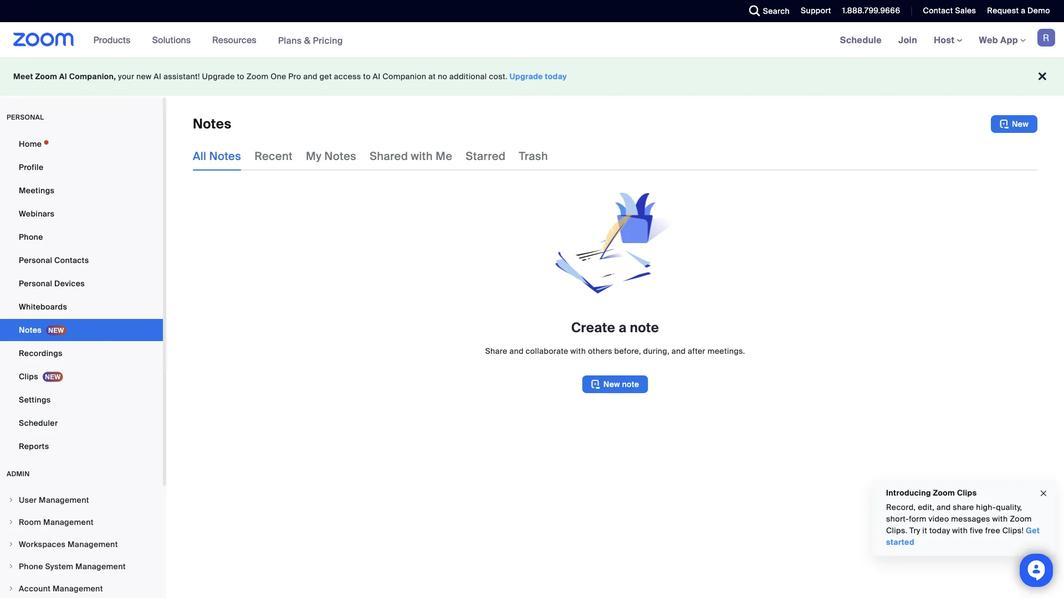 Task type: vqa. For each thing, say whether or not it's contained in the screenshot.
All Clips
no



Task type: locate. For each thing, give the bounding box(es) containing it.
right image left 'room'
[[8, 519, 14, 526]]

notes link
[[0, 319, 163, 341]]

personal contacts link
[[0, 249, 163, 272]]

zoom logo image
[[13, 33, 74, 47]]

management down the room management menu item
[[68, 540, 118, 550]]

personal for personal devices
[[19, 279, 52, 289]]

support link
[[793, 0, 834, 22], [801, 6, 831, 16]]

right image left system
[[8, 564, 14, 570]]

record,
[[886, 503, 916, 513]]

right image inside "workspaces management" "menu item"
[[8, 541, 14, 548]]

to right access
[[363, 71, 371, 82]]

1 right image from the top
[[8, 519, 14, 526]]

host button
[[934, 34, 962, 46]]

1 phone from the top
[[19, 232, 43, 242]]

2 right image from the top
[[8, 541, 14, 548]]

3 ai from the left
[[373, 71, 381, 82]]

whiteboards link
[[0, 296, 163, 318]]

1 vertical spatial a
[[619, 320, 627, 337]]

introducing zoom clips
[[886, 488, 977, 498]]

and left get
[[303, 71, 317, 82]]

0 horizontal spatial to
[[237, 71, 244, 82]]

0 vertical spatial right image
[[8, 497, 14, 504]]

banner containing products
[[0, 22, 1064, 58]]

meet
[[13, 71, 33, 82]]

my notes
[[306, 149, 356, 163]]

phone system management
[[19, 562, 126, 572]]

1 vertical spatial today
[[929, 526, 950, 536]]

note down "before,"
[[622, 379, 639, 390]]

2 right image from the top
[[8, 564, 14, 570]]

0 vertical spatial personal
[[19, 255, 52, 265]]

0 horizontal spatial upgrade
[[202, 71, 235, 82]]

zoom
[[35, 71, 57, 82], [246, 71, 268, 82], [933, 488, 955, 498], [1010, 514, 1032, 525]]

management inside "menu item"
[[68, 540, 118, 550]]

ai
[[59, 71, 67, 82], [154, 71, 161, 82], [373, 71, 381, 82]]

phone up account
[[19, 562, 43, 572]]

management down phone system management menu item
[[53, 584, 103, 594]]

with left the others
[[571, 346, 586, 356]]

schedule link
[[832, 22, 890, 58]]

1 vertical spatial right image
[[8, 541, 14, 548]]

assistant!
[[163, 71, 200, 82]]

phone inside menu item
[[19, 562, 43, 572]]

clips inside the personal menu menu
[[19, 372, 38, 382]]

management inside menu item
[[39, 495, 89, 505]]

meetings
[[19, 185, 54, 196]]

and left after
[[672, 346, 686, 356]]

banner
[[0, 22, 1064, 58]]

workspaces management menu item
[[0, 534, 163, 555]]

pro
[[288, 71, 301, 82]]

management up the account management menu item
[[75, 562, 126, 572]]

ai right new
[[154, 71, 161, 82]]

1 vertical spatial clips
[[957, 488, 977, 498]]

additional
[[449, 71, 487, 82]]

right image inside phone system management menu item
[[8, 564, 14, 570]]

1 horizontal spatial new
[[1012, 119, 1029, 129]]

meetings.
[[708, 346, 745, 356]]

right image inside user management menu item
[[8, 497, 14, 504]]

profile link
[[0, 156, 163, 178]]

notes right my
[[324, 149, 356, 163]]

0 horizontal spatial ai
[[59, 71, 67, 82]]

0 horizontal spatial today
[[545, 71, 567, 82]]

personal menu menu
[[0, 133, 163, 459]]

right image inside the account management menu item
[[8, 586, 14, 592]]

workspaces
[[19, 540, 66, 550]]

system
[[45, 562, 73, 572]]

1 horizontal spatial ai
[[154, 71, 161, 82]]

0 vertical spatial new
[[1012, 119, 1029, 129]]

1 vertical spatial new
[[603, 379, 620, 390]]

1 upgrade from the left
[[202, 71, 235, 82]]

companion,
[[69, 71, 116, 82]]

personal up whiteboards
[[19, 279, 52, 289]]

a up "before,"
[[619, 320, 627, 337]]

1 horizontal spatial today
[[929, 526, 950, 536]]

0 horizontal spatial a
[[619, 320, 627, 337]]

0 horizontal spatial clips
[[19, 372, 38, 382]]

today inside record, edit, and share high-quality, short-form video messages with zoom clips. try it today with five free clips!
[[929, 526, 950, 536]]

1 horizontal spatial to
[[363, 71, 371, 82]]

scheduler link
[[0, 412, 163, 435]]

right image inside the room management menu item
[[8, 519, 14, 526]]

1 vertical spatial note
[[622, 379, 639, 390]]

a left demo
[[1021, 6, 1026, 16]]

share and collaborate with others before, during, and after meetings.
[[485, 346, 745, 356]]

admin
[[7, 470, 30, 479]]

with left me
[[411, 149, 433, 163]]

&
[[304, 35, 311, 46]]

short-
[[886, 514, 909, 525]]

2 horizontal spatial ai
[[373, 71, 381, 82]]

right image
[[8, 497, 14, 504], [8, 541, 14, 548], [8, 586, 14, 592]]

phone system management menu item
[[0, 556, 163, 578]]

notes up recordings
[[19, 325, 42, 335]]

product information navigation
[[85, 22, 351, 58]]

clips up settings
[[19, 372, 38, 382]]

upgrade
[[202, 71, 235, 82], [510, 71, 543, 82]]

0 vertical spatial right image
[[8, 519, 14, 526]]

introducing
[[886, 488, 931, 498]]

shared with me
[[370, 149, 452, 163]]

tabs of all notes page tab list
[[193, 142, 548, 171]]

settings
[[19, 395, 51, 405]]

request a demo link
[[979, 0, 1064, 22], [987, 6, 1050, 16]]

1 vertical spatial right image
[[8, 564, 14, 570]]

demo
[[1028, 6, 1050, 16]]

all
[[193, 149, 206, 163]]

contact sales link
[[915, 0, 979, 22], [923, 6, 976, 16]]

to down resources dropdown button
[[237, 71, 244, 82]]

zoom up clips!
[[1010, 514, 1032, 525]]

1 ai from the left
[[59, 71, 67, 82]]

form
[[909, 514, 927, 525]]

quality,
[[996, 503, 1022, 513]]

2 personal from the top
[[19, 279, 52, 289]]

upgrade right cost.
[[510, 71, 543, 82]]

settings link
[[0, 389, 163, 411]]

recordings link
[[0, 343, 163, 365]]

management up room management
[[39, 495, 89, 505]]

1 horizontal spatial a
[[1021, 6, 1026, 16]]

with
[[411, 149, 433, 163], [571, 346, 586, 356], [992, 514, 1008, 525], [952, 526, 968, 536]]

host
[[934, 34, 957, 46]]

0 vertical spatial clips
[[19, 372, 38, 382]]

new for new
[[1012, 119, 1029, 129]]

web app button
[[979, 34, 1026, 46]]

personal up personal devices
[[19, 255, 52, 265]]

1 right image from the top
[[8, 497, 14, 504]]

1 personal from the top
[[19, 255, 52, 265]]

management up workspaces management
[[43, 517, 94, 528]]

0 vertical spatial a
[[1021, 6, 1026, 16]]

clips up share on the bottom right of the page
[[957, 488, 977, 498]]

products button
[[93, 22, 135, 58]]

0 vertical spatial phone
[[19, 232, 43, 242]]

3 right image from the top
[[8, 586, 14, 592]]

right image left user
[[8, 497, 14, 504]]

right image for account management
[[8, 586, 14, 592]]

clips link
[[0, 366, 163, 388]]

phone down webinars on the left top
[[19, 232, 43, 242]]

webinars link
[[0, 203, 163, 225]]

1.888.799.9666 button up schedule
[[834, 0, 903, 22]]

ai left companion,
[[59, 71, 67, 82]]

0 vertical spatial today
[[545, 71, 567, 82]]

upgrade down product information navigation
[[202, 71, 235, 82]]

notes
[[193, 116, 231, 133], [209, 149, 241, 163], [324, 149, 356, 163], [19, 325, 42, 335]]

2 vertical spatial right image
[[8, 586, 14, 592]]

ai left companion
[[373, 71, 381, 82]]

1 vertical spatial personal
[[19, 279, 52, 289]]

right image for phone
[[8, 564, 14, 570]]

and up video
[[937, 503, 951, 513]]

notes right all
[[209, 149, 241, 163]]

products
[[93, 34, 130, 46]]

create
[[571, 320, 615, 337]]

admin menu menu
[[0, 490, 163, 599]]

2 phone from the top
[[19, 562, 43, 572]]

right image left workspaces in the left bottom of the page
[[8, 541, 14, 548]]

right image
[[8, 519, 14, 526], [8, 564, 14, 570]]

today inside meet zoom ai companion, footer
[[545, 71, 567, 82]]

notes up all notes
[[193, 116, 231, 133]]

a for request
[[1021, 6, 1026, 16]]

your
[[118, 71, 134, 82]]

reports
[[19, 441, 49, 452]]

with down messages
[[952, 526, 968, 536]]

2 upgrade from the left
[[510, 71, 543, 82]]

it
[[923, 526, 927, 536]]

personal
[[19, 255, 52, 265], [19, 279, 52, 289]]

phone
[[19, 232, 43, 242], [19, 562, 43, 572]]

create a note
[[571, 320, 659, 337]]

management for workspaces management
[[68, 540, 118, 550]]

during,
[[643, 346, 670, 356]]

webinars
[[19, 209, 54, 219]]

with inside tabs of all notes page tab list
[[411, 149, 433, 163]]

whiteboards
[[19, 302, 67, 312]]

plans & pricing
[[278, 35, 343, 46]]

1 horizontal spatial upgrade
[[510, 71, 543, 82]]

and inside record, edit, and share high-quality, short-form video messages with zoom clips. try it today with five free clips!
[[937, 503, 951, 513]]

user management menu item
[[0, 490, 163, 511]]

phone inside the personal menu menu
[[19, 232, 43, 242]]

0 horizontal spatial new
[[603, 379, 620, 390]]

note up 'during,'
[[630, 320, 659, 337]]

right image left account
[[8, 586, 14, 592]]

free
[[985, 526, 1000, 536]]

new
[[136, 71, 152, 82]]

1 vertical spatial phone
[[19, 562, 43, 572]]



Task type: describe. For each thing, give the bounding box(es) containing it.
resources
[[212, 34, 256, 46]]

messages
[[951, 514, 990, 525]]

video
[[929, 514, 949, 525]]

sales
[[955, 6, 976, 16]]

reports link
[[0, 436, 163, 458]]

solutions button
[[152, 22, 196, 58]]

personal devices link
[[0, 273, 163, 295]]

notes inside the personal menu menu
[[19, 325, 42, 335]]

right image for user management
[[8, 497, 14, 504]]

zoom right meet
[[35, 71, 57, 82]]

app
[[1000, 34, 1018, 46]]

web app
[[979, 34, 1018, 46]]

user
[[19, 495, 37, 505]]

phone link
[[0, 226, 163, 248]]

1 to from the left
[[237, 71, 244, 82]]

join link
[[890, 22, 926, 58]]

request a demo
[[987, 6, 1050, 16]]

zoom left one
[[246, 71, 268, 82]]

contacts
[[54, 255, 89, 265]]

try
[[910, 526, 920, 536]]

room
[[19, 517, 41, 528]]

note inside button
[[622, 379, 639, 390]]

management for room management
[[43, 517, 94, 528]]

recent
[[254, 149, 293, 163]]

new note button
[[582, 376, 648, 394]]

upgrade today link
[[510, 71, 567, 82]]

access
[[334, 71, 361, 82]]

phone for phone
[[19, 232, 43, 242]]

edit,
[[918, 503, 935, 513]]

get
[[1026, 526, 1040, 536]]

share
[[485, 346, 507, 356]]

pricing
[[313, 35, 343, 46]]

all notes
[[193, 149, 241, 163]]

scheduler
[[19, 418, 58, 428]]

resources button
[[212, 22, 261, 58]]

zoom up edit,
[[933, 488, 955, 498]]

before,
[[614, 346, 641, 356]]

cost.
[[489, 71, 508, 82]]

room management menu item
[[0, 512, 163, 533]]

user management
[[19, 495, 89, 505]]

meet zoom ai companion, footer
[[0, 58, 1064, 96]]

companion
[[383, 71, 426, 82]]

trash
[[519, 149, 548, 163]]

devices
[[54, 279, 85, 289]]

profile picture image
[[1038, 29, 1055, 47]]

home
[[19, 139, 42, 149]]

management for user management
[[39, 495, 89, 505]]

starred
[[466, 149, 506, 163]]

profile
[[19, 162, 43, 172]]

1 horizontal spatial clips
[[957, 488, 977, 498]]

after
[[688, 346, 706, 356]]

with up free
[[992, 514, 1008, 525]]

share
[[953, 503, 974, 513]]

right image for room
[[8, 519, 14, 526]]

meetings navigation
[[832, 22, 1064, 58]]

meet zoom ai companion, your new ai assistant! upgrade to zoom one pro and get access to ai companion at no additional cost. upgrade today
[[13, 71, 567, 82]]

started
[[886, 538, 915, 548]]

and inside meet zoom ai companion, footer
[[303, 71, 317, 82]]

zoom inside record, edit, and share high-quality, short-form video messages with zoom clips. try it today with five free clips!
[[1010, 514, 1032, 525]]

workspaces management
[[19, 540, 118, 550]]

my
[[306, 149, 322, 163]]

at
[[428, 71, 436, 82]]

web
[[979, 34, 998, 46]]

room management
[[19, 517, 94, 528]]

new for new note
[[603, 379, 620, 390]]

and right share
[[509, 346, 524, 356]]

contact
[[923, 6, 953, 16]]

account management menu item
[[0, 579, 163, 599]]

search
[[763, 6, 790, 16]]

close image
[[1039, 488, 1048, 500]]

collaborate
[[526, 346, 568, 356]]

solutions
[[152, 34, 191, 46]]

request
[[987, 6, 1019, 16]]

right image for workspaces management
[[8, 541, 14, 548]]

get started link
[[886, 526, 1040, 548]]

1.888.799.9666 button up schedule link
[[842, 6, 900, 16]]

new button
[[991, 115, 1038, 133]]

phone for phone system management
[[19, 562, 43, 572]]

personal for personal contacts
[[19, 255, 52, 265]]

schedule
[[840, 34, 882, 46]]

clips!
[[1003, 526, 1024, 536]]

2 to from the left
[[363, 71, 371, 82]]

2 ai from the left
[[154, 71, 161, 82]]

a for create
[[619, 320, 627, 337]]

0 vertical spatial note
[[630, 320, 659, 337]]

plans
[[278, 35, 302, 46]]

no
[[438, 71, 447, 82]]

support
[[801, 6, 831, 16]]

get
[[320, 71, 332, 82]]

personal contacts
[[19, 255, 89, 265]]

1.888.799.9666
[[842, 6, 900, 16]]

account
[[19, 584, 51, 594]]

account management
[[19, 584, 103, 594]]

clips.
[[886, 526, 907, 536]]

shared
[[370, 149, 408, 163]]

recordings
[[19, 348, 62, 359]]

home link
[[0, 133, 163, 155]]

management for account management
[[53, 584, 103, 594]]

get started
[[886, 526, 1040, 548]]

personal devices
[[19, 279, 85, 289]]

record, edit, and share high-quality, short-form video messages with zoom clips. try it today with five free clips!
[[886, 503, 1032, 536]]

contact sales
[[923, 6, 976, 16]]



